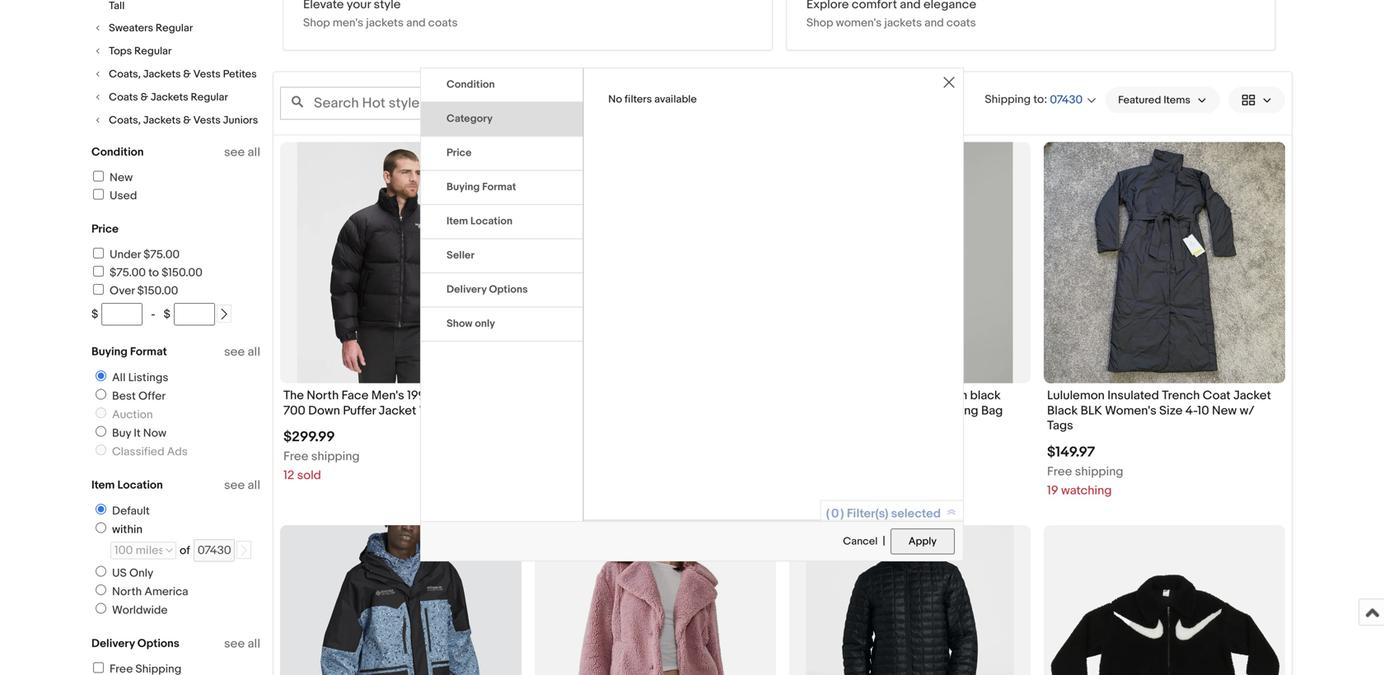 Task type: locate. For each thing, give the bounding box(es) containing it.
0 horizontal spatial free
[[284, 450, 309, 465]]

Classified Ads radio
[[96, 445, 106, 456]]

2 black from the left
[[1048, 404, 1078, 419]]

see for buying format
[[224, 345, 245, 360]]

item up seller
[[447, 215, 468, 228]]

0 vertical spatial buying
[[447, 181, 480, 194]]

1 black from the left
[[454, 404, 485, 419]]

2 jackets from the left
[[885, 16, 922, 30]]

format up "listings"
[[130, 345, 167, 359]]

down up 6/
[[853, 389, 885, 404]]

item location inside tab list
[[447, 215, 513, 228]]

3 see from the top
[[224, 478, 245, 493]]

listings
[[128, 371, 169, 385]]

jackets inside shop men's jackets and coats text box
[[366, 16, 404, 30]]

item location
[[447, 215, 513, 228], [91, 479, 163, 493]]

and up close image on the right of the page
[[925, 16, 944, 30]]

nwt down 'nuptse' at the left bottom of the page
[[488, 404, 515, 419]]

insulated
[[1108, 389, 1160, 404]]

under
[[110, 248, 141, 262]]

and inside text box
[[925, 16, 944, 30]]

$75.00 to $150.00 link
[[91, 266, 203, 280]]

price up the under $75.00 checkbox
[[91, 223, 119, 237]]

buying up seller
[[447, 181, 480, 194]]

men's
[[371, 389, 404, 404], [588, 389, 621, 404]]

4 see all from the top
[[224, 637, 260, 652]]

1 vertical spatial $150.00
[[137, 284, 178, 298]]

0 vertical spatial delivery
[[447, 284, 487, 296]]

north
[[307, 389, 339, 404], [112, 586, 142, 600]]

1 horizontal spatial item
[[447, 215, 468, 228]]

jackets for women's
[[885, 16, 922, 30]]

coats inside text box
[[947, 16, 976, 30]]

see for item location
[[224, 478, 245, 493]]

down inside the north face men's 1996 retro nuptse 700 down puffer jacket white black nwt
[[308, 404, 340, 419]]

$299.99 free shipping 12 sold
[[284, 429, 360, 483]]

1 vertical spatial options
[[137, 638, 180, 652]]

vest
[[931, 389, 955, 404]]

0 vertical spatial new
[[110, 171, 133, 185]]

the north face men's 1996 retro nuptse 700 down puffer jacket white black nwt link
[[284, 389, 518, 423]]

shop for shop women's jackets and coats
[[807, 16, 834, 30]]

$
[[91, 308, 98, 322], [164, 308, 170, 322]]

1 shop from the left
[[303, 16, 330, 30]]

used link
[[91, 189, 137, 203]]

$ right -
[[164, 308, 170, 322]]

1 horizontal spatial location
[[471, 215, 513, 228]]

submit price range image
[[218, 309, 230, 320]]

black inside lululemon insulated trench coat jacket black blk women's size 4-10 new w/ tags
[[1048, 404, 1078, 419]]

0 horizontal spatial buying format
[[91, 345, 167, 359]]

free for $299.99
[[284, 450, 309, 465]]

0 vertical spatial item location
[[447, 215, 513, 228]]

down inside lululemon down for it all vest in black nwt size 6/ lululemon shopping bag
[[853, 389, 885, 404]]

see all button for item location
[[224, 478, 260, 493]]

coats inside text box
[[428, 16, 458, 30]]

adidas adventure winter allover print gore-tex jacket image
[[280, 526, 522, 676]]

1 horizontal spatial nwt
[[579, 404, 606, 419]]

1 vertical spatial new
[[1212, 404, 1237, 419]]

all
[[112, 371, 126, 385]]

0 vertical spatial format
[[482, 181, 516, 194]]

2 see all button from the top
[[224, 345, 260, 360]]

tab list containing condition
[[421, 68, 583, 342]]

shipping
[[311, 450, 360, 465], [566, 450, 615, 465], [1075, 465, 1124, 480]]

all inside lululemon down for it all vest in black nwt size 6/ lululemon shopping bag
[[916, 389, 928, 404]]

go image
[[238, 545, 250, 557]]

1 vertical spatial item
[[91, 479, 115, 493]]

0 horizontal spatial shop
[[303, 16, 330, 30]]

1 horizontal spatial coats
[[947, 16, 976, 30]]

buy it now
[[112, 427, 167, 441]]

retro
[[435, 389, 466, 404]]

0 horizontal spatial and
[[406, 16, 426, 30]]

1 jackets from the left
[[366, 16, 404, 30]]

1 coats from the left
[[428, 16, 458, 30]]

options down worldwide
[[137, 638, 180, 652]]

over $150.00 link
[[91, 284, 178, 298]]

1 vertical spatial buying
[[91, 345, 128, 359]]

1 horizontal spatial price
[[447, 147, 472, 159]]

buying format
[[447, 181, 516, 194], [91, 345, 167, 359]]

best offer
[[112, 390, 166, 404]]

item location up default
[[91, 479, 163, 493]]

best
[[112, 390, 136, 404]]

0 vertical spatial item
[[447, 215, 468, 228]]

1 nwt from the left
[[488, 404, 515, 419]]

2 men's from the left
[[588, 389, 621, 404]]

black inside the north face men's 1996 retro nuptse 700 down puffer jacket white black nwt
[[454, 404, 485, 419]]

north america
[[112, 586, 188, 600]]

1 horizontal spatial black
[[1048, 404, 1078, 419]]

shipping for $149.97
[[1075, 465, 1124, 480]]

1 vertical spatial delivery
[[91, 638, 135, 652]]

0 horizontal spatial size
[[822, 404, 846, 419]]

coats
[[428, 16, 458, 30], [947, 16, 976, 30]]

0 vertical spatial $75.00
[[144, 248, 180, 262]]

1 horizontal spatial north
[[307, 389, 339, 404]]

$75.00 down under
[[110, 266, 146, 280]]

shipping for $108.99
[[566, 450, 615, 465]]

0 horizontal spatial $
[[91, 308, 98, 322]]

1 horizontal spatial delivery
[[447, 284, 487, 296]]

condition
[[447, 78, 495, 91], [91, 145, 144, 159]]

2 horizontal spatial shipping
[[1075, 465, 1124, 480]]

north inside north america link
[[112, 586, 142, 600]]

it
[[906, 389, 913, 404]]

1 vertical spatial format
[[130, 345, 167, 359]]

sold right the 12
[[297, 469, 321, 483]]

shop left women's
[[807, 16, 834, 30]]

free
[[284, 450, 309, 465], [538, 450, 563, 465], [1048, 465, 1073, 480]]

shop women's jackets and coats link
[[787, 0, 1276, 50]]

1 see all button from the top
[[224, 145, 260, 160]]

1 vertical spatial delivery options
[[91, 638, 180, 652]]

1 horizontal spatial $
[[164, 308, 170, 322]]

0 horizontal spatial down
[[308, 404, 340, 419]]

2 horizontal spatial nwt
[[793, 404, 820, 419]]

buying up all listings radio
[[91, 345, 128, 359]]

men's left 1996
[[371, 389, 404, 404]]

new inside lululemon insulated trench coat jacket black blk women's size 4-10 new w/ tags
[[1212, 404, 1237, 419]]

nwt left 2020
[[579, 404, 606, 419]]

2 horizontal spatial lululemon
[[1048, 389, 1105, 404]]

delivery up "free shipping" checkbox
[[91, 638, 135, 652]]

condition up category
[[447, 78, 495, 91]]

black
[[971, 389, 1001, 404]]

see
[[224, 145, 245, 160], [224, 345, 245, 360], [224, 478, 245, 493], [224, 637, 245, 652]]

2 nwt from the left
[[579, 404, 606, 419]]

coat
[[1203, 389, 1231, 404]]

0 horizontal spatial jacket
[[379, 404, 417, 419]]

north right 'the'
[[307, 389, 339, 404]]

the
[[284, 389, 304, 404]]

women's
[[1105, 404, 1157, 419]]

delivery options up the 'only'
[[447, 284, 528, 296]]

2 size from the left
[[1160, 404, 1183, 419]]

size down trench on the bottom right of the page
[[1160, 404, 1183, 419]]

sold inside $108.99 free shipping 145 sold
[[560, 469, 584, 483]]

4 see from the top
[[224, 637, 245, 652]]

see for delivery options
[[224, 637, 245, 652]]

0 horizontal spatial coats
[[428, 16, 458, 30]]

options
[[489, 284, 528, 296], [137, 638, 180, 652]]

1 men's from the left
[[371, 389, 404, 404]]

sold inside "$299.99 free shipping 12 sold"
[[297, 469, 321, 483]]

lululemon down for
[[864, 404, 922, 419]]

2 shop from the left
[[807, 16, 834, 30]]

jackets inside shop women's jackets and coats text box
[[885, 16, 922, 30]]

women's
[[836, 16, 882, 30]]

black up tags
[[1048, 404, 1078, 419]]

lululemon for lululemon insulated trench coat jacket black blk women's size 4-10 new w/ tags
[[1048, 389, 1105, 404]]

1 horizontal spatial buying format
[[447, 181, 516, 194]]

filters
[[625, 93, 652, 106]]

new up used
[[110, 171, 133, 185]]

all for default
[[248, 478, 260, 493]]

4 see all button from the top
[[224, 637, 260, 652]]

free up the 12
[[284, 450, 309, 465]]

delivery options down worldwide
[[91, 638, 180, 652]]

under $75.00
[[110, 248, 180, 262]]

jackets
[[366, 16, 404, 30], [885, 16, 922, 30]]

$75.00 up $75.00 to $150.00
[[144, 248, 180, 262]]

price
[[447, 147, 472, 159], [91, 223, 119, 237]]

nwt inside lululemon down for it all vest in black nwt size 6/ lululemon shopping bag
[[793, 404, 820, 419]]

0 horizontal spatial format
[[130, 345, 167, 359]]

1 horizontal spatial size
[[1160, 404, 1183, 419]]

delivery inside tab list
[[447, 284, 487, 296]]

1 horizontal spatial buying
[[447, 181, 480, 194]]

no filters available tab panel
[[609, 93, 939, 423]]

and inside text box
[[406, 16, 426, 30]]

0 horizontal spatial buying
[[91, 345, 128, 359]]

3 see all from the top
[[224, 478, 260, 493]]

delivery options
[[447, 284, 528, 296], [91, 638, 180, 652]]

0 horizontal spatial jackets
[[366, 16, 404, 30]]

1 horizontal spatial delivery options
[[447, 284, 528, 296]]

$108.99 free shipping 145 sold
[[538, 429, 615, 483]]

jacket inside the north face men's 1996 retro nuptse 700 down puffer jacket white black nwt
[[379, 404, 417, 419]]

lululemon down for it all vest in black nwt size 6/ lululemon shopping bag
[[793, 389, 1003, 419]]

Over $150.00 checkbox
[[93, 284, 104, 295]]

1 horizontal spatial down
[[853, 389, 885, 404]]

delivery
[[447, 284, 487, 296], [91, 638, 135, 652]]

shipping up watching
[[1075, 465, 1124, 480]]

and right men's on the left top of the page
[[406, 16, 426, 30]]

item location up seller
[[447, 215, 513, 228]]

0 horizontal spatial nwt
[[488, 404, 515, 419]]

new down "coat"
[[1212, 404, 1237, 419]]

0 horizontal spatial condition
[[91, 145, 144, 159]]

Used checkbox
[[93, 189, 104, 200]]

free inside "$299.99 free shipping 12 sold"
[[284, 450, 309, 465]]

lululemon up 6/
[[793, 389, 850, 404]]

america
[[144, 586, 188, 600]]

$ down over $150.00 'checkbox'
[[91, 308, 98, 322]]

1 and from the left
[[406, 16, 426, 30]]

1 vertical spatial location
[[117, 479, 163, 493]]

free up 19
[[1048, 465, 1073, 480]]

1 vertical spatial north
[[112, 586, 142, 600]]

detroit
[[656, 389, 695, 404]]

available
[[655, 93, 697, 106]]

us
[[112, 567, 127, 581]]

1996
[[407, 389, 432, 404]]

puffer
[[343, 404, 376, 419]]

jackets right women's
[[885, 16, 922, 30]]

men's up 2020
[[588, 389, 621, 404]]

2 $ from the left
[[164, 308, 170, 322]]

classified ads
[[112, 445, 188, 459]]

the north face men's 1996 retro nuptse 700 down puffer jacket white black nwt image
[[297, 142, 505, 384]]

down right 700 at the left bottom of page
[[308, 404, 340, 419]]

nuptse
[[469, 389, 510, 404]]

1 horizontal spatial shop
[[807, 16, 834, 30]]

1 vertical spatial item location
[[91, 479, 163, 493]]

0 horizontal spatial lululemon
[[793, 389, 850, 404]]

1 horizontal spatial sold
[[560, 469, 584, 483]]

0 horizontal spatial black
[[454, 404, 485, 419]]

condition up new link
[[91, 145, 144, 159]]

north up worldwide "link"
[[112, 586, 142, 600]]

1 horizontal spatial jackets
[[885, 16, 922, 30]]

1 horizontal spatial jacket
[[538, 404, 576, 419]]

down
[[853, 389, 885, 404], [308, 404, 340, 419]]

location up default
[[117, 479, 163, 493]]

tab list
[[421, 68, 583, 342]]

0 horizontal spatial sold
[[297, 469, 321, 483]]

see all button for delivery options
[[224, 637, 260, 652]]

size left 6/
[[822, 404, 846, 419]]

blk
[[1081, 404, 1103, 419]]

shipping down $299.99
[[311, 450, 360, 465]]

lululemon up the 'blk'
[[1048, 389, 1105, 404]]

0 vertical spatial options
[[489, 284, 528, 296]]

close image
[[944, 77, 955, 88]]

best offer link
[[89, 389, 169, 404]]

2 horizontal spatial jacket
[[1234, 389, 1272, 404]]

sold for $299.99
[[297, 469, 321, 483]]

shop inside text box
[[807, 16, 834, 30]]

shop inside text box
[[303, 16, 330, 30]]

1 $ from the left
[[91, 308, 98, 322]]

duck
[[624, 389, 653, 404]]

jacket down 1996
[[379, 404, 417, 419]]

2 sold from the left
[[560, 469, 584, 483]]

free inside the $149.97 free shipping 19 watching
[[1048, 465, 1073, 480]]

2 coats from the left
[[947, 16, 976, 30]]

0 horizontal spatial men's
[[371, 389, 404, 404]]

$150.00 down $75.00 to $150.00
[[137, 284, 178, 298]]

new mens the north face black eco thermoball full zip jacket coat puffer matte image
[[790, 526, 1031, 676]]

$150.00 right to
[[162, 266, 203, 280]]

1 horizontal spatial and
[[925, 16, 944, 30]]

$150.00
[[162, 266, 203, 280], [137, 284, 178, 298]]

1 horizontal spatial shipping
[[566, 450, 615, 465]]

see for condition
[[224, 145, 245, 160]]

buying format down category
[[447, 181, 516, 194]]

nwot nike sherpa fleece black white big swoosh womens full zip coat jacket xl image
[[1044, 570, 1286, 676]]

jacket inside lululemon insulated trench coat jacket black blk women's size 4-10 new w/ tags
[[1234, 389, 1272, 404]]

19
[[1048, 484, 1059, 498]]

under $75.00 link
[[91, 248, 180, 262]]

see all
[[224, 145, 260, 160], [224, 345, 260, 360], [224, 478, 260, 493], [224, 637, 260, 652]]

1 sold from the left
[[297, 469, 321, 483]]

shipping inside $108.99 free shipping 145 sold
[[566, 450, 615, 465]]

US Only radio
[[96, 567, 106, 577]]

shop left men's on the left top of the page
[[303, 16, 330, 30]]

2 horizontal spatial free
[[1048, 465, 1073, 480]]

All Listings radio
[[96, 371, 106, 382]]

nwt left 6/
[[793, 404, 820, 419]]

shipping inside the $149.97 free shipping 19 watching
[[1075, 465, 1124, 480]]

shipping down "$108.99"
[[566, 450, 615, 465]]

3 see all button from the top
[[224, 478, 260, 493]]

jacket inside carhartt men's duck detroit winter jacket nwt 2020
[[538, 404, 576, 419]]

Shop men's jackets and coats text field
[[284, 0, 772, 50]]

0 vertical spatial price
[[447, 147, 472, 159]]

1 size from the left
[[822, 404, 846, 419]]

shop for shop men's jackets and coats
[[303, 16, 330, 30]]

all for new
[[248, 145, 260, 160]]

see all button
[[224, 145, 260, 160], [224, 345, 260, 360], [224, 478, 260, 493], [224, 637, 260, 652]]

1 vertical spatial condition
[[91, 145, 144, 159]]

jackets right men's on the left top of the page
[[366, 16, 404, 30]]

of
[[180, 544, 190, 558]]

0 vertical spatial north
[[307, 389, 339, 404]]

Buy It Now radio
[[96, 427, 106, 437]]

location up seller
[[471, 215, 513, 228]]

free for $149.97
[[1048, 465, 1073, 480]]

1 horizontal spatial new
[[1212, 404, 1237, 419]]

all for all listings
[[248, 345, 260, 360]]

1 horizontal spatial item location
[[447, 215, 513, 228]]

over $150.00
[[110, 284, 178, 298]]

$ for the minimum value text field
[[91, 308, 98, 322]]

0 horizontal spatial north
[[112, 586, 142, 600]]

2 see all from the top
[[224, 345, 260, 360]]

0 horizontal spatial shipping
[[311, 450, 360, 465]]

0 vertical spatial location
[[471, 215, 513, 228]]

jacket up w/
[[1234, 389, 1272, 404]]

shipping for $299.99
[[311, 450, 360, 465]]

2 and from the left
[[925, 16, 944, 30]]

item up "default" radio
[[91, 479, 115, 493]]

free people womens joplin faux fur warm teddy coat outerwear bhfo 3310 image
[[535, 526, 776, 676]]

free up 145
[[538, 450, 563, 465]]

format down category
[[482, 181, 516, 194]]

1 see from the top
[[224, 145, 245, 160]]

shipping inside "$299.99 free shipping 12 sold"
[[311, 450, 360, 465]]

0 horizontal spatial price
[[91, 223, 119, 237]]

auction link
[[89, 408, 156, 422]]

options up the 'only'
[[489, 284, 528, 296]]

default
[[112, 505, 150, 519]]

men's inside carhartt men's duck detroit winter jacket nwt 2020
[[588, 389, 621, 404]]

$108.99
[[538, 429, 589, 446]]

free inside $108.99 free shipping 145 sold
[[538, 450, 563, 465]]

show only
[[447, 318, 495, 330]]

4-
[[1186, 404, 1198, 419]]

3 nwt from the left
[[793, 404, 820, 419]]

1 horizontal spatial condition
[[447, 78, 495, 91]]

price down category
[[447, 147, 472, 159]]

Best Offer radio
[[96, 389, 106, 400]]

location
[[471, 215, 513, 228], [117, 479, 163, 493]]

2 see from the top
[[224, 345, 245, 360]]

0 horizontal spatial location
[[117, 479, 163, 493]]

seller
[[447, 249, 475, 262]]

1 horizontal spatial men's
[[588, 389, 621, 404]]

1 horizontal spatial free
[[538, 450, 563, 465]]

1 see all from the top
[[224, 145, 260, 160]]

delivery up show only
[[447, 284, 487, 296]]

black down 'nuptse' at the left bottom of the page
[[454, 404, 485, 419]]

0 horizontal spatial new
[[110, 171, 133, 185]]

jacket down carhartt
[[538, 404, 576, 419]]

men's inside the north face men's 1996 retro nuptse 700 down puffer jacket white black nwt
[[371, 389, 404, 404]]

sold right 145
[[560, 469, 584, 483]]

lululemon inside lululemon insulated trench coat jacket black blk women's size 4-10 new w/ tags
[[1048, 389, 1105, 404]]

shop women's jackets and coats
[[807, 16, 976, 30]]

buying format up all listings link
[[91, 345, 167, 359]]



Task type: vqa. For each thing, say whether or not it's contained in the screenshot.
the top month
no



Task type: describe. For each thing, give the bounding box(es) containing it.
shop men's jackets and coats
[[303, 16, 458, 30]]

0 vertical spatial buying format
[[447, 181, 516, 194]]

buy it now link
[[89, 427, 170, 441]]

it
[[134, 427, 141, 441]]

New checkbox
[[93, 171, 104, 182]]

show
[[447, 318, 473, 330]]

to
[[148, 266, 159, 280]]

Shop women's jackets and coats text field
[[787, 0, 1276, 50]]

0 horizontal spatial delivery options
[[91, 638, 180, 652]]

0 vertical spatial condition
[[447, 78, 495, 91]]

size inside lululemon insulated trench coat jacket black blk women's size 4-10 new w/ tags
[[1160, 404, 1183, 419]]

0 horizontal spatial delivery
[[91, 638, 135, 652]]

auction
[[112, 408, 153, 422]]

watching
[[1062, 484, 1112, 498]]

1 horizontal spatial options
[[489, 284, 528, 296]]

see all button for buying format
[[224, 345, 260, 360]]

offer
[[138, 390, 166, 404]]

Free Shipping checkbox
[[93, 663, 104, 674]]

ads
[[167, 445, 188, 459]]

1 vertical spatial buying format
[[91, 345, 167, 359]]

carhartt men's duck detroit winter jacket nwt 2020 image
[[568, 142, 743, 384]]

Worldwide radio
[[96, 604, 106, 614]]

w/
[[1240, 404, 1255, 419]]

trench
[[1162, 389, 1200, 404]]

face
[[342, 389, 369, 404]]

worldwide
[[112, 604, 168, 618]]

coats for shop women's jackets and coats
[[947, 16, 976, 30]]

all listings
[[112, 371, 169, 385]]

now
[[143, 427, 167, 441]]

0 vertical spatial $150.00
[[162, 266, 203, 280]]

free for $108.99
[[538, 450, 563, 465]]

size inside lululemon down for it all vest in black nwt size 6/ lululemon shopping bag
[[822, 404, 846, 419]]

$149.97
[[1048, 444, 1096, 461]]

jackets for men's
[[366, 16, 404, 30]]

see all for delivery options
[[224, 637, 260, 652]]

2020
[[608, 404, 638, 419]]

07430 text field
[[193, 540, 235, 563]]

$ for maximum value text field
[[164, 308, 170, 322]]

$149.97 free shipping 19 watching
[[1048, 444, 1124, 498]]

nwt inside the north face men's 1996 retro nuptse 700 down puffer jacket white black nwt
[[488, 404, 515, 419]]

700
[[284, 404, 306, 419]]

no
[[609, 93, 622, 106]]

coats for shop men's jackets and coats
[[428, 16, 458, 30]]

shopping
[[925, 404, 979, 419]]

the north face men's 1996 retro nuptse 700 down puffer jacket white black nwt
[[284, 389, 515, 419]]

0 horizontal spatial options
[[137, 638, 180, 652]]

men's
[[333, 16, 364, 30]]

sold for $108.99
[[560, 469, 584, 483]]

tags
[[1048, 419, 1074, 434]]

0 vertical spatial delivery options
[[447, 284, 528, 296]]

carhartt
[[538, 389, 585, 404]]

for
[[888, 389, 903, 404]]

only
[[129, 567, 153, 581]]

lululemon insulated trench coat jacket black blk women's size 4-10 new w/ tags link
[[1048, 389, 1282, 438]]

1 vertical spatial price
[[91, 223, 119, 237]]

no filters available
[[609, 93, 697, 106]]

carhartt men's duck detroit winter jacket nwt 2020 link
[[538, 389, 773, 423]]

results
[[691, 97, 730, 111]]

-
[[151, 308, 155, 322]]

and for shop men's jackets and coats
[[406, 16, 426, 30]]

12
[[284, 469, 294, 483]]

lululemon insulated trench coat jacket black blk women's size 4-10 new w/ tags
[[1048, 389, 1272, 434]]

north america link
[[89, 585, 192, 600]]

buying inside tab list
[[447, 181, 480, 194]]

white
[[419, 404, 452, 419]]

new link
[[91, 171, 133, 185]]

1 vertical spatial $75.00
[[110, 266, 146, 280]]

north inside the north face men's 1996 retro nuptse 700 down puffer jacket white black nwt
[[307, 389, 339, 404]]

1 horizontal spatial lululemon
[[864, 404, 922, 419]]

cancel
[[843, 536, 878, 548]]

carhartt men's duck detroit winter jacket nwt 2020
[[538, 389, 734, 419]]

nwt inside carhartt men's duck detroit winter jacket nwt 2020
[[579, 404, 606, 419]]

in
[[958, 389, 968, 404]]

Minimum Value text field
[[102, 303, 143, 326]]

classified
[[112, 445, 165, 459]]

lululemon down for it all vest in black nwt size 6/ lululemon shopping bag image
[[807, 142, 1013, 384]]

within radio
[[96, 523, 106, 534]]

cancel button
[[843, 528, 879, 556]]

and for shop women's jackets and coats
[[925, 16, 944, 30]]

10
[[1198, 404, 1210, 419]]

$75.00 to $150.00
[[110, 266, 203, 280]]

used
[[110, 189, 137, 203]]

0 horizontal spatial item
[[91, 479, 115, 493]]

see all for condition
[[224, 145, 260, 160]]

lululemon down for it all vest in black nwt size 6/ lululemon shopping bag link
[[793, 389, 1028, 423]]

0 horizontal spatial item location
[[91, 479, 163, 493]]

$299.99
[[284, 429, 335, 446]]

see all button for condition
[[224, 145, 260, 160]]

684 results
[[668, 97, 730, 111]]

$75.00 to $150.00 checkbox
[[93, 266, 104, 277]]

shop men's jackets and coats link
[[284, 0, 772, 50]]

see all for item location
[[224, 478, 260, 493]]

all listings link
[[89, 371, 172, 385]]

684
[[668, 97, 688, 111]]

lululemon insulated trench coat jacket black blk women's size 4-10 new w/ tags image
[[1044, 142, 1286, 384]]

Auction radio
[[96, 408, 106, 419]]

category
[[447, 113, 493, 125]]

lululemon for lululemon down for it all vest in black nwt size 6/ lululemon shopping bag
[[793, 389, 850, 404]]

Under $75.00 checkbox
[[93, 248, 104, 259]]

Default radio
[[96, 504, 106, 515]]

North America radio
[[96, 585, 106, 596]]

us only
[[112, 567, 153, 581]]

only
[[475, 318, 495, 330]]

buy
[[112, 427, 131, 441]]

Apply submit
[[891, 529, 955, 555]]

145
[[538, 469, 557, 483]]

1 horizontal spatial format
[[482, 181, 516, 194]]

default link
[[89, 504, 153, 519]]

over
[[110, 284, 135, 298]]

classified ads link
[[89, 445, 191, 459]]

winter
[[698, 389, 734, 404]]

bag
[[982, 404, 1003, 419]]

Maximum Value text field
[[174, 303, 215, 326]]

worldwide link
[[89, 604, 171, 618]]

see all for buying format
[[224, 345, 260, 360]]



